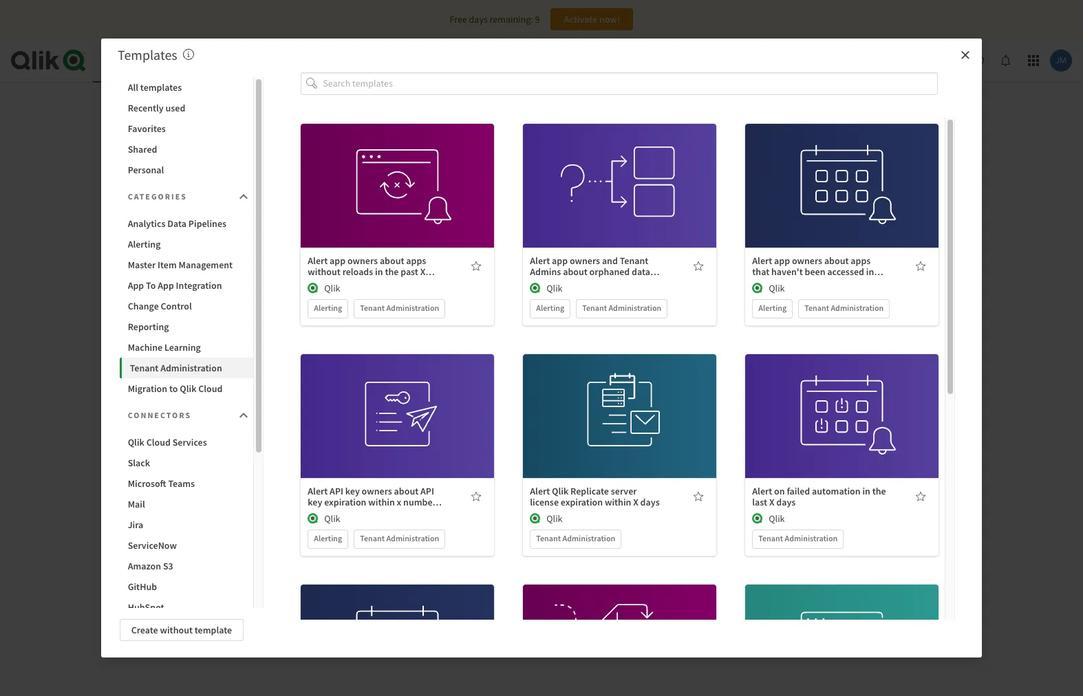 Task type: locate. For each thing, give the bounding box(es) containing it.
alert inside alert qlik replicate server license expiration within x days
[[530, 485, 550, 497]]

in right accessed
[[866, 265, 874, 278]]

microsoft
[[128, 478, 166, 490]]

tenant administration down the alert on failed automation in the last x days
[[759, 533, 838, 543]]

1 apps from the left
[[406, 254, 426, 267]]

x inside alert qlik replicate server license expiration within x days
[[633, 496, 638, 508]]

app inside alert app owners about apps that haven't been accessed in the last 28 days.
[[774, 254, 790, 267]]

owners for haven't
[[792, 254, 822, 267]]

mail button
[[119, 494, 253, 515]]

teams
[[168, 478, 195, 490]]

1 vertical spatial automation
[[812, 485, 861, 497]]

details for x
[[383, 425, 412, 437]]

owners inside alert app owners and tenant admins about orphaned data connections
[[570, 254, 600, 267]]

app inside alert app owners and tenant admins about orphaned data connections
[[552, 254, 568, 267]]

amazon s3 button
[[119, 556, 253, 577]]

days for alert on failed automation in the last x days
[[776, 496, 796, 508]]

1 within from the left
[[368, 496, 395, 508]]

have
[[507, 406, 529, 420]]

qlik image
[[308, 283, 319, 294], [752, 283, 763, 294], [530, 513, 541, 524], [752, 513, 763, 524]]

tenant down alert app owners and tenant admins about orphaned data connections
[[582, 303, 607, 313]]

details button for connections
[[577, 190, 663, 212]]

close image
[[960, 50, 971, 61]]

days inside the alert on failed automation in the last x days
[[776, 496, 796, 508]]

alert for alert qlik replicate server license expiration within x days
[[530, 485, 550, 497]]

1 app from the left
[[330, 254, 346, 267]]

x for alert on failed automation in the last x days
[[769, 496, 775, 508]]

personal
[[128, 164, 164, 176]]

add to favorites image for alert app owners about apps that haven't been accessed in the last 28 days.
[[915, 261, 926, 272]]

on
[[774, 485, 785, 497]]

automation inside the alert on failed automation in the last x days
[[812, 485, 861, 497]]

apps
[[406, 254, 426, 267], [851, 254, 871, 267]]

1 horizontal spatial api
[[420, 485, 434, 497]]

qlik image
[[530, 283, 541, 294], [308, 513, 319, 524]]

tenant administration down accessed
[[805, 303, 884, 313]]

0 vertical spatial last
[[768, 276, 783, 289]]

of
[[308, 507, 316, 519]]

about inside alert api key owners about api key expiration within x number of days.
[[394, 485, 419, 497]]

2 app from the left
[[552, 254, 568, 267]]

owners inside alert api key owners about api key expiration within x number of days.
[[362, 485, 392, 497]]

0 horizontal spatial app
[[128, 279, 144, 292]]

1 horizontal spatial app
[[158, 279, 174, 292]]

alert inside alert app owners about apps without reloads in the past x days.
[[308, 254, 328, 267]]

without
[[308, 265, 341, 278], [160, 624, 193, 637]]

app
[[330, 254, 346, 267], [552, 254, 568, 267], [774, 254, 790, 267]]

automations
[[551, 406, 611, 420]]

template for alert app owners about apps without reloads in the past x days.
[[388, 164, 425, 177]]

alert down the create automation button
[[530, 485, 550, 497]]

add to favorites image
[[915, 261, 926, 272], [915, 491, 926, 502]]

1 horizontal spatial x
[[633, 496, 638, 508]]

expiration
[[324, 496, 366, 508], [561, 496, 603, 508]]

all templates
[[128, 81, 182, 94]]

0 horizontal spatial automation
[[539, 436, 587, 448]]

1 horizontal spatial days
[[640, 496, 660, 508]]

0 horizontal spatial without
[[160, 624, 193, 637]]

1 horizontal spatial automation
[[812, 485, 861, 497]]

qlik for alert qlik replicate server license expiration within x days
[[547, 512, 563, 525]]

alert api key owners about api key expiration within x number of days.
[[308, 485, 436, 519]]

x inside alert app owners about apps without reloads in the past x days.
[[420, 265, 425, 278]]

owners left the x
[[362, 485, 392, 497]]

0 vertical spatial create
[[510, 436, 537, 448]]

that
[[752, 265, 769, 278]]

qlik image for alert app owners about apps that haven't been accessed in the last 28 days.
[[752, 283, 763, 294]]

0 horizontal spatial app
[[330, 254, 346, 267]]

owners left past
[[347, 254, 378, 267]]

cloud down tenant administration button
[[198, 383, 223, 395]]

alerting down the analytics
[[128, 238, 161, 250]]

tenant down alert api key owners about api key expiration within x number of days.
[[360, 533, 385, 543]]

owners inside alert app owners about apps that haven't been accessed in the last 28 days.
[[792, 254, 822, 267]]

2 horizontal spatial the
[[872, 485, 886, 497]]

1 horizontal spatial create
[[510, 436, 537, 448]]

all
[[128, 81, 138, 94]]

administration inside button
[[160, 362, 222, 374]]

cloud down connectors
[[146, 436, 171, 449]]

2 horizontal spatial app
[[774, 254, 790, 267]]

2 add to favorites image from the top
[[915, 491, 926, 502]]

2 horizontal spatial days
[[776, 496, 796, 508]]

days for alert qlik replicate server license expiration within x days
[[640, 496, 660, 508]]

0 vertical spatial without
[[308, 265, 341, 278]]

templates are pre-built automations that help you automate common business workflows. get started by selecting one of the pre-built templates or choose the blank canvas to build an automation from scratch. tooltip
[[183, 46, 194, 63]]

alert inside alert api key owners about api key expiration within x number of days.
[[308, 485, 328, 497]]

tenant administration
[[360, 303, 439, 313], [582, 303, 661, 313], [805, 303, 884, 313], [130, 362, 222, 374], [360, 533, 439, 543], [536, 533, 615, 543], [759, 533, 838, 543]]

0 horizontal spatial api
[[330, 485, 343, 497]]

alerting for alert app owners about apps without reloads in the past x days.
[[314, 303, 342, 313]]

1 horizontal spatial cloud
[[198, 383, 223, 395]]

alerting for alert api key owners about api key expiration within x number of days.
[[314, 533, 342, 543]]

expiration right license
[[561, 496, 603, 508]]

owners for reloads
[[347, 254, 378, 267]]

license
[[530, 496, 559, 508]]

owners left the and
[[570, 254, 600, 267]]

1 horizontal spatial qlik image
[[530, 283, 541, 294]]

details for past
[[383, 194, 412, 207]]

1 horizontal spatial without
[[308, 265, 341, 278]]

owners up the 28
[[792, 254, 822, 267]]

2 apps from the left
[[851, 254, 871, 267]]

api left the x
[[330, 485, 343, 497]]

0 horizontal spatial create
[[131, 624, 158, 637]]

1 horizontal spatial the
[[752, 276, 766, 289]]

owners inside alert app owners about apps without reloads in the past x days.
[[347, 254, 378, 267]]

alert up of
[[308, 485, 328, 497]]

apps inside alert app owners about apps without reloads in the past x days.
[[406, 254, 426, 267]]

qlik inside 'button'
[[180, 383, 196, 395]]

1 horizontal spatial key
[[345, 485, 360, 497]]

1 horizontal spatial within
[[605, 496, 631, 508]]

templates are pre-built automations that help you automate common business workflows. get started by selecting one of the pre-built templates or choose the blank canvas to build an automation from scratch. image
[[183, 49, 194, 60]]

use template for past
[[370, 164, 425, 177]]

template for alert app owners about apps that haven't been accessed in the last 28 days.
[[832, 164, 869, 177]]

master
[[128, 259, 156, 271]]

x for alert qlik replicate server license expiration within x days
[[633, 496, 638, 508]]

alert inside alert app owners and tenant admins about orphaned data connections
[[530, 254, 550, 267]]

0 vertical spatial cloud
[[198, 383, 223, 395]]

tenant administration up migration to qlik cloud
[[130, 362, 222, 374]]

change control button
[[119, 296, 253, 317]]

add to favorites image for alert on failed automation in the last x days
[[915, 491, 926, 502]]

the
[[385, 265, 399, 278], [752, 276, 766, 289], [872, 485, 886, 497]]

tenant down license
[[536, 533, 561, 543]]

qlik cloud services
[[128, 436, 207, 449]]

2 expiration from the left
[[561, 496, 603, 508]]

tenant down machine
[[130, 362, 159, 374]]

x left failed
[[769, 496, 775, 508]]

alert qlik replicate server license expiration within x days
[[530, 485, 660, 508]]

qlik cloud services button
[[119, 432, 253, 453]]

recently used
[[128, 102, 185, 114]]

1 horizontal spatial expiration
[[561, 496, 603, 508]]

data
[[167, 217, 186, 230]]

without left reloads
[[308, 265, 341, 278]]

machine
[[128, 341, 163, 354]]

1 expiration from the left
[[324, 496, 366, 508]]

0 horizontal spatial days
[[469, 13, 488, 25]]

within inside alert qlik replicate server license expiration within x days
[[605, 496, 631, 508]]

days. right of
[[318, 507, 340, 519]]

details button for in
[[799, 190, 885, 212]]

alert app owners and tenant admins about orphaned data connections
[[530, 254, 650, 289]]

alerting
[[128, 238, 161, 250], [314, 303, 342, 313], [536, 303, 564, 313], [759, 303, 787, 313], [314, 533, 342, 543]]

tenant inside alert app owners and tenant admins about orphaned data connections
[[620, 254, 648, 267]]

cloud inside migration to qlik cloud 'button'
[[198, 383, 223, 395]]

now!
[[599, 13, 620, 25]]

key
[[345, 485, 360, 497], [308, 496, 322, 508]]

qlik for alert app owners and tenant admins about orphaned data connections
[[547, 282, 563, 294]]

3 app from the left
[[774, 254, 790, 267]]

x right replicate
[[633, 496, 638, 508]]

create down have
[[510, 436, 537, 448]]

use template for connections
[[593, 164, 647, 177]]

use template button for connections
[[577, 159, 663, 181]]

services
[[172, 436, 207, 449]]

in inside alert app owners about apps that haven't been accessed in the last 28 days.
[[866, 265, 874, 278]]

github
[[128, 581, 157, 593]]

days. left reloads
[[308, 276, 330, 289]]

0 vertical spatial automation
[[539, 436, 587, 448]]

alert left on
[[752, 485, 772, 497]]

9
[[535, 13, 540, 25]]

within inside alert api key owners about api key expiration within x number of days.
[[368, 496, 395, 508]]

alerting down alert app owners about apps without reloads in the past x days.
[[314, 303, 342, 313]]

days. inside alert app owners about apps that haven't been accessed in the last 28 days.
[[797, 276, 819, 289]]

haven't
[[771, 265, 803, 278]]

within
[[368, 496, 395, 508], [605, 496, 631, 508]]

use template for x
[[370, 395, 425, 407]]

2 horizontal spatial x
[[769, 496, 775, 508]]

administration up migration to qlik cloud 'button'
[[160, 362, 222, 374]]

use for x
[[370, 395, 386, 407]]

alert left reloads
[[308, 254, 328, 267]]

without inside button
[[160, 624, 193, 637]]

0 horizontal spatial qlik image
[[308, 513, 319, 524]]

administration down the number
[[386, 533, 439, 543]]

owners
[[347, 254, 378, 267], [570, 254, 600, 267], [792, 254, 822, 267], [362, 485, 392, 497]]

alert for alert app owners about apps without reloads in the past x days.
[[308, 254, 328, 267]]

details for connections
[[606, 194, 634, 207]]

integration
[[176, 279, 222, 292]]

alert up connections
[[530, 254, 550, 267]]

2 within from the left
[[605, 496, 631, 508]]

0 horizontal spatial cloud
[[146, 436, 171, 449]]

alerting inside button
[[128, 238, 161, 250]]

create without template button
[[119, 619, 244, 641]]

qlik image for alert api key owners about api key expiration within x number of days.
[[308, 513, 319, 524]]

alert left been
[[752, 254, 772, 267]]

app for haven't
[[774, 254, 790, 267]]

0 vertical spatial add to favorites image
[[915, 261, 926, 272]]

last
[[768, 276, 783, 289], [752, 496, 767, 508]]

add to favorites image
[[471, 261, 482, 272], [693, 261, 704, 272], [471, 491, 482, 502], [693, 491, 704, 502]]

cloud inside 'qlik cloud services' button
[[146, 436, 171, 449]]

use
[[370, 164, 386, 177], [593, 164, 608, 177], [815, 164, 830, 177], [370, 395, 386, 407], [593, 395, 608, 407], [815, 395, 830, 407]]

the inside alert app owners about apps without reloads in the past x days.
[[385, 265, 399, 278]]

qlik inside button
[[128, 436, 144, 449]]

connectors button
[[119, 402, 253, 429]]

alert for alert on failed automation in the last x days
[[752, 485, 772, 497]]

favorites
[[128, 122, 166, 135]]

add to favorites image for alert qlik replicate server license expiration within x days
[[693, 491, 704, 502]]

app inside alert app owners about apps without reloads in the past x days.
[[330, 254, 346, 267]]

alert inside the alert on failed automation in the last x days
[[752, 485, 772, 497]]

administration down past
[[386, 303, 439, 313]]

alerting down the 28
[[759, 303, 787, 313]]

days inside alert qlik replicate server license expiration within x days
[[640, 496, 660, 508]]

in right reloads
[[375, 265, 383, 278]]

qlik inside alert qlik replicate server license expiration within x days
[[552, 485, 569, 497]]

app
[[128, 279, 144, 292], [158, 279, 174, 292]]

migration to qlik cloud button
[[119, 378, 253, 399]]

use template button for x
[[355, 390, 441, 412]]

in inside alert app owners about apps without reloads in the past x days.
[[375, 265, 383, 278]]

x right past
[[420, 265, 425, 278]]

app left to
[[128, 279, 144, 292]]

about inside alert app owners and tenant admins about orphaned data connections
[[563, 265, 588, 278]]

0 horizontal spatial key
[[308, 496, 322, 508]]

reporting button
[[119, 317, 253, 337]]

1 vertical spatial qlik image
[[308, 513, 319, 524]]

days. right the 28
[[797, 276, 819, 289]]

data
[[632, 265, 650, 278]]

the inside alert app owners about apps that haven't been accessed in the last 28 days.
[[752, 276, 766, 289]]

tenant administration down past
[[360, 303, 439, 313]]

reporting
[[128, 321, 169, 333]]

automations button
[[93, 39, 168, 83]]

in right failed
[[863, 485, 870, 497]]

apps right been
[[851, 254, 871, 267]]

tenant down on
[[759, 533, 783, 543]]

machine learning button
[[119, 337, 253, 358]]

administration
[[386, 303, 439, 313], [609, 303, 661, 313], [831, 303, 884, 313], [160, 362, 222, 374], [386, 533, 439, 543], [563, 533, 615, 543], [785, 533, 838, 543]]

0 horizontal spatial expiration
[[324, 496, 366, 508]]

template for alert on failed automation in the last x days
[[832, 395, 869, 407]]

1 vertical spatial add to favorites image
[[915, 491, 926, 502]]

1 api from the left
[[330, 485, 343, 497]]

2 api from the left
[[420, 485, 434, 497]]

days.
[[308, 276, 330, 289], [797, 276, 819, 289], [318, 507, 340, 519]]

tab list containing automations
[[93, 39, 337, 83]]

automation down automations
[[539, 436, 587, 448]]

jira button
[[119, 515, 253, 535]]

add to favorites image for alert app owners and tenant admins about orphaned data connections
[[693, 261, 704, 272]]

templates
[[140, 81, 182, 94]]

last left the 28
[[768, 276, 783, 289]]

apps right reloads
[[406, 254, 426, 267]]

1 horizontal spatial last
[[768, 276, 783, 289]]

api right the x
[[420, 485, 434, 497]]

qlik for alert app owners about apps that haven't been accessed in the last 28 days.
[[769, 282, 785, 294]]

servicenow
[[128, 539, 177, 552]]

alert for alert api key owners about api key expiration within x number of days.
[[308, 485, 328, 497]]

app right to
[[158, 279, 174, 292]]

alert inside alert app owners about apps that haven't been accessed in the last 28 days.
[[752, 254, 772, 267]]

0 vertical spatial qlik image
[[530, 283, 541, 294]]

use template button for in
[[799, 159, 885, 181]]

categories
[[128, 191, 187, 202]]

automation right failed
[[812, 485, 861, 497]]

in inside the alert on failed automation in the last x days
[[863, 485, 870, 497]]

without down hubspot button
[[160, 624, 193, 637]]

0 horizontal spatial apps
[[406, 254, 426, 267]]

favorites button
[[119, 118, 253, 139]]

reloads
[[342, 265, 373, 278]]

tab list
[[93, 39, 337, 83]]

create down hubspot
[[131, 624, 158, 637]]

microsoft teams
[[128, 478, 195, 490]]

the inside the alert on failed automation in the last x days
[[872, 485, 886, 497]]

1 vertical spatial cloud
[[146, 436, 171, 449]]

categories button
[[119, 183, 253, 211]]

x inside the alert on failed automation in the last x days
[[769, 496, 775, 508]]

1 horizontal spatial apps
[[851, 254, 871, 267]]

0 horizontal spatial last
[[752, 496, 767, 508]]

app to app integration button
[[119, 275, 253, 296]]

2 app from the left
[[158, 279, 174, 292]]

create
[[510, 436, 537, 448], [131, 624, 158, 637]]

expiration right of
[[324, 496, 366, 508]]

and
[[602, 254, 618, 267]]

qlik for alert app owners about apps without reloads in the past x days.
[[324, 282, 340, 294]]

1 add to favorites image from the top
[[915, 261, 926, 272]]

tenant right the and
[[620, 254, 648, 267]]

0 horizontal spatial x
[[420, 265, 425, 278]]

do
[[474, 406, 486, 420]]

1 vertical spatial last
[[752, 496, 767, 508]]

0 horizontal spatial within
[[368, 496, 395, 508]]

1 vertical spatial without
[[160, 624, 193, 637]]

1 vertical spatial create
[[131, 624, 158, 637]]

alert for alert app owners about apps that haven't been accessed in the last 28 days.
[[752, 254, 772, 267]]

details button
[[355, 190, 441, 212], [577, 190, 663, 212], [799, 190, 885, 212], [355, 420, 441, 442], [577, 420, 663, 442], [799, 420, 885, 442]]

use template for in
[[815, 164, 869, 177]]

0 horizontal spatial the
[[385, 265, 399, 278]]

alerting down connections
[[536, 303, 564, 313]]

1 horizontal spatial app
[[552, 254, 568, 267]]

apps inside alert app owners about apps that haven't been accessed in the last 28 days.
[[851, 254, 871, 267]]

owners for about
[[570, 254, 600, 267]]

alerting down of
[[314, 533, 342, 543]]

last left on
[[752, 496, 767, 508]]

use template button
[[355, 159, 441, 181], [577, 159, 663, 181], [799, 159, 885, 181], [355, 390, 441, 412], [577, 390, 663, 412], [799, 390, 885, 412]]



Task type: vqa. For each thing, say whether or not it's contained in the screenshot.
as corresponding to Sales
no



Task type: describe. For each thing, give the bounding box(es) containing it.
use for connections
[[593, 164, 608, 177]]

master item management
[[128, 259, 233, 271]]

use template button for past
[[355, 159, 441, 181]]

tenant inside button
[[130, 362, 159, 374]]

admins
[[530, 265, 561, 278]]

qlik for alert api key owners about api key expiration within x number of days.
[[324, 512, 340, 525]]

without inside alert app owners about apps without reloads in the past x days.
[[308, 265, 341, 278]]

apps for in
[[851, 254, 871, 267]]

change
[[128, 300, 159, 312]]

all templates button
[[119, 77, 253, 98]]

failed
[[787, 485, 810, 497]]

accessed
[[827, 265, 864, 278]]

alerting button
[[119, 234, 253, 255]]

add to favorites image for alert api key owners about api key expiration within x number of days.
[[471, 491, 482, 502]]

past
[[401, 265, 418, 278]]

template for alert qlik replicate server license expiration within x days
[[610, 395, 647, 407]]

activate now! link
[[551, 8, 633, 30]]

migration
[[128, 383, 167, 395]]

hubspot
[[128, 601, 164, 614]]

been
[[805, 265, 825, 278]]

tenant administration down the x
[[360, 533, 439, 543]]

template for alert app owners and tenant admins about orphaned data connections
[[610, 164, 647, 177]]

apps for past
[[406, 254, 426, 267]]

expiration inside alert qlik replicate server license expiration within x days
[[561, 496, 603, 508]]

recently used button
[[119, 98, 253, 118]]

details button for past
[[355, 190, 441, 212]]

recently
[[128, 102, 164, 114]]

you do not have any automations yet
[[455, 406, 628, 420]]

details for in
[[828, 194, 856, 207]]

change control
[[128, 300, 192, 312]]

28
[[785, 276, 795, 289]]

x
[[397, 496, 401, 508]]

master item management button
[[119, 255, 253, 275]]

shared
[[128, 143, 157, 156]]

tenant administration down alert qlik replicate server license expiration within x days
[[536, 533, 615, 543]]

management
[[179, 259, 233, 271]]

alerting for alert app owners and tenant admins about orphaned data connections
[[536, 303, 564, 313]]

learning
[[164, 341, 201, 354]]

used
[[166, 102, 185, 114]]

add to favorites image for alert app owners about apps without reloads in the past x days.
[[471, 261, 482, 272]]

use for past
[[370, 164, 386, 177]]

analytics
[[128, 217, 165, 230]]

to
[[169, 383, 178, 395]]

template inside button
[[195, 624, 232, 637]]

alerting for alert app owners about apps that haven't been accessed in the last 28 days.
[[759, 303, 787, 313]]

create for create automation
[[510, 436, 537, 448]]

expiration inside alert api key owners about api key expiration within x number of days.
[[324, 496, 366, 508]]

you
[[455, 406, 472, 420]]

app for about
[[552, 254, 568, 267]]

create automation
[[510, 436, 587, 448]]

days. inside alert app owners about apps without reloads in the past x days.
[[308, 276, 330, 289]]

templates
[[118, 46, 177, 63]]

automations
[[104, 54, 157, 66]]

migration to qlik cloud
[[128, 383, 223, 395]]

details button for x
[[355, 420, 441, 442]]

create without template
[[131, 624, 232, 637]]

template for alert api key owners about api key expiration within x number of days.
[[388, 395, 425, 407]]

alert app owners about apps that haven't been accessed in the last 28 days.
[[752, 254, 874, 289]]

administration down accessed
[[831, 303, 884, 313]]

free days remaining: 9
[[450, 13, 540, 25]]

tenant administration button
[[119, 358, 253, 378]]

last inside the alert on failed automation in the last x days
[[752, 496, 767, 508]]

shared button
[[119, 139, 253, 160]]

use for in
[[815, 164, 830, 177]]

1 app from the left
[[128, 279, 144, 292]]

pipelines
[[188, 217, 226, 230]]

personal button
[[119, 160, 253, 180]]

connectors
[[128, 410, 191, 420]]

about inside alert app owners about apps without reloads in the past x days.
[[380, 254, 404, 267]]

qlik image for alert qlik replicate server license expiration within x days
[[530, 513, 541, 524]]

Search templates text field
[[323, 72, 938, 95]]

activate now!
[[564, 13, 620, 25]]

automation inside button
[[539, 436, 587, 448]]

alert for alert app owners and tenant admins about orphaned data connections
[[530, 254, 550, 267]]

qlik for alert on failed automation in the last x days
[[769, 512, 785, 525]]

replicate
[[571, 485, 609, 497]]

mail
[[128, 498, 145, 511]]

github button
[[119, 577, 253, 597]]

analytics data pipelines button
[[119, 213, 253, 234]]

number
[[403, 496, 436, 508]]

item
[[158, 259, 177, 271]]

app to app integration
[[128, 279, 222, 292]]

yet
[[614, 406, 628, 420]]

alert app owners about apps without reloads in the past x days.
[[308, 254, 426, 289]]

tenant administration inside button
[[130, 362, 222, 374]]

create for create without template
[[131, 624, 158, 637]]

about inside alert app owners about apps that haven't been accessed in the last 28 days.
[[824, 254, 849, 267]]

server
[[611, 485, 637, 497]]

days. inside alert api key owners about api key expiration within x number of days.
[[318, 507, 340, 519]]

administration down data
[[609, 303, 661, 313]]

machine learning
[[128, 341, 201, 354]]

administration down alert qlik replicate server license expiration within x days
[[563, 533, 615, 543]]

qlik image for alert app owners about apps without reloads in the past x days.
[[308, 283, 319, 294]]

to
[[146, 279, 156, 292]]

jira
[[128, 519, 143, 531]]

administration down the alert on failed automation in the last x days
[[785, 533, 838, 543]]

not
[[488, 406, 504, 420]]

amazon
[[128, 560, 161, 573]]

tenant down been
[[805, 303, 829, 313]]

tenant administration down orphaned
[[582, 303, 661, 313]]

connections
[[530, 276, 580, 289]]

qlik image for alert app owners and tenant admins about orphaned data connections
[[530, 283, 541, 294]]

free
[[450, 13, 467, 25]]

any
[[532, 406, 549, 420]]

microsoft teams button
[[119, 473, 253, 494]]

runs
[[179, 54, 200, 66]]

tenant down alert app owners about apps without reloads in the past x days.
[[360, 303, 385, 313]]

alert on failed automation in the last x days
[[752, 485, 886, 508]]

s3
[[163, 560, 173, 573]]

servicenow button
[[119, 535, 253, 556]]

hubspot button
[[119, 597, 253, 618]]

last inside alert app owners about apps that haven't been accessed in the last 28 days.
[[768, 276, 783, 289]]

app for reloads
[[330, 254, 346, 267]]

analytics data pipelines
[[128, 217, 226, 230]]

slack button
[[119, 453, 253, 473]]

qlik image for alert on failed automation in the last x days
[[752, 513, 763, 524]]

runs button
[[168, 39, 211, 83]]

orphaned
[[589, 265, 630, 278]]



